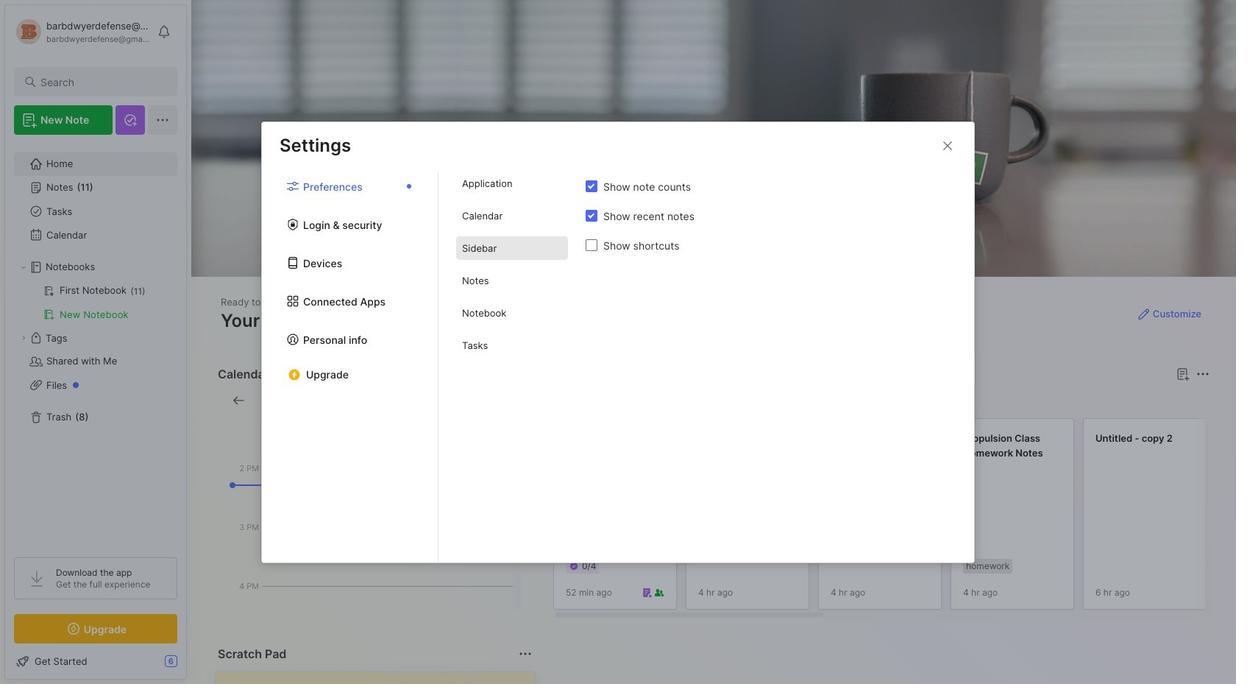 Task type: describe. For each thing, give the bounding box(es) containing it.
expand notebooks image
[[19, 263, 28, 272]]

Search text field
[[40, 75, 164, 89]]

2 tab list from the left
[[439, 172, 586, 562]]

tree inside the main "element"
[[5, 144, 186, 544]]

none search field inside the main "element"
[[40, 73, 164, 91]]

expand tags image
[[19, 334, 28, 342]]



Task type: locate. For each thing, give the bounding box(es) containing it.
Start writing… text field
[[228, 672, 535, 684]]

1 tab list from the left
[[262, 172, 439, 562]]

main element
[[0, 0, 191, 684]]

None checkbox
[[586, 180, 598, 192], [586, 239, 598, 251], [586, 180, 598, 192], [586, 239, 598, 251]]

None checkbox
[[586, 210, 598, 222]]

group inside the main "element"
[[14, 279, 177, 326]]

close image
[[939, 137, 957, 154]]

tab list
[[262, 172, 439, 562], [439, 172, 586, 562]]

tree
[[5, 144, 186, 544]]

tab
[[456, 172, 568, 195], [456, 204, 568, 227], [456, 236, 568, 260], [456, 269, 568, 292], [456, 301, 568, 325], [456, 334, 568, 357], [557, 392, 600, 409]]

None search field
[[40, 73, 164, 91]]

group
[[14, 279, 177, 326]]

row group
[[554, 418, 1237, 618]]



Task type: vqa. For each thing, say whether or not it's contained in the screenshot.
START WRITING… text field
yes



